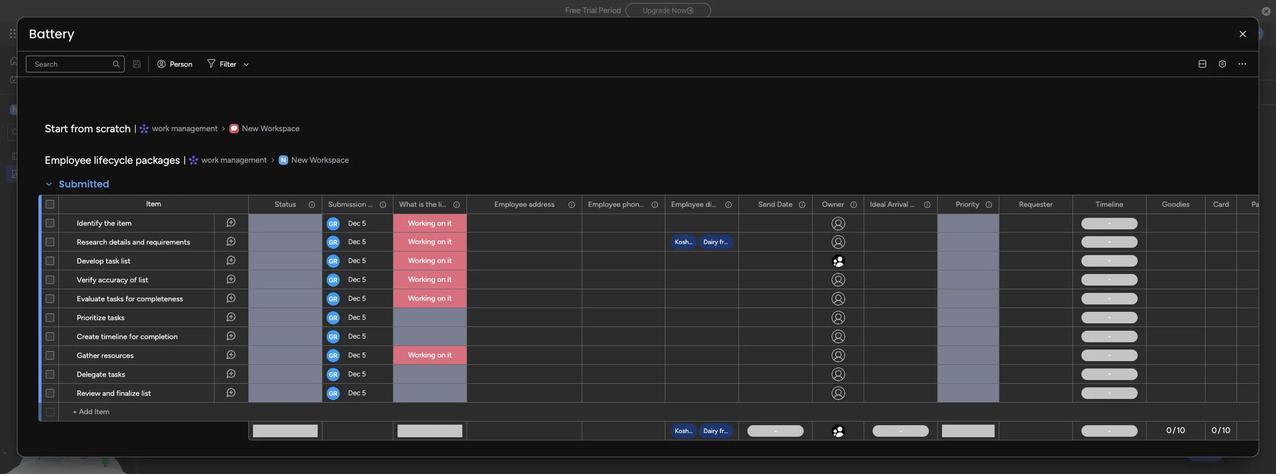 Task type: vqa. For each thing, say whether or not it's contained in the screenshot.
D
no



Task type: describe. For each thing, give the bounding box(es) containing it.
| for employee lifecycle packages
[[184, 156, 186, 165]]

trial
[[583, 6, 597, 15]]

home
[[24, 56, 44, 65]]

6 dec from the top
[[348, 314, 360, 322]]

gather resources
[[77, 352, 134, 361]]

2 working from the top
[[408, 238, 435, 247]]

send
[[758, 200, 775, 209]]

2 / from the left
[[1218, 427, 1221, 436]]

6 working on it from the top
[[408, 351, 452, 360]]

identify the item
[[77, 219, 132, 228]]

6 column information image from the left
[[985, 201, 993, 209]]

work
[[173, 51, 215, 75]]

verify accuracy of list
[[77, 276, 148, 285]]

greg robinson image
[[1247, 25, 1263, 42]]

ideal arrival date
[[870, 200, 926, 209]]

timeline
[[1096, 200, 1123, 209]]

prioritize
[[77, 314, 106, 323]]

7 options image from the left
[[1058, 196, 1065, 214]]

requester
[[1019, 200, 1053, 209]]

my
[[23, 74, 33, 83]]

delegate tasks
[[77, 371, 125, 380]]

private dashboard image
[[11, 169, 21, 179]]

2 5 from the top
[[362, 238, 366, 246]]

my work
[[23, 74, 51, 83]]

dashboard
[[219, 51, 312, 75]]

number
[[645, 200, 670, 209]]

work management for employee lifecycle packages
[[201, 156, 267, 165]]

select product image
[[9, 28, 20, 39]]

date inside ideal arrival date field
[[910, 200, 926, 209]]

1 vertical spatial n
[[281, 157, 286, 164]]

2 0 / 10 from the left
[[1212, 427, 1230, 436]]

1 kosher from the top
[[675, 239, 694, 246]]

id: 305525734
[[350, 193, 399, 201]]

details
[[109, 238, 131, 247]]

free trial period
[[565, 6, 621, 15]]

send date
[[758, 200, 793, 209]]

create
[[77, 333, 99, 342]]

1 on from the top
[[437, 219, 446, 228]]

1 0 / 10 from the left
[[1167, 427, 1185, 436]]

requirements
[[146, 238, 190, 247]]

address
[[529, 200, 555, 209]]

4 it from the top
[[447, 276, 452, 285]]

new workspace for employee lifecycle packages
[[291, 156, 349, 165]]

list for of
[[139, 276, 148, 285]]

1 working from the top
[[408, 219, 435, 228]]

0 horizontal spatial and
[[102, 390, 115, 399]]

timeline
[[101, 333, 127, 342]]

2 dec 5 from the top
[[348, 238, 366, 246]]

id: 305525734 element
[[346, 191, 413, 204]]

5 dec from the top
[[348, 295, 360, 303]]

packages inside list box
[[88, 152, 119, 161]]

9 options image from the left
[[1222, 196, 1229, 214]]

my work button
[[6, 71, 113, 88]]

share
[[1215, 58, 1233, 67]]

5 working on it from the top
[[408, 295, 452, 304]]

options image for status
[[307, 196, 315, 214]]

research details and requirements
[[77, 238, 190, 247]]

employee inside list box
[[25, 152, 57, 161]]

start
[[45, 123, 68, 135]]

employee for employee address field
[[494, 200, 527, 209]]

management for employee lifecycle packages
[[221, 156, 267, 165]]

3 working from the top
[[408, 257, 435, 266]]

8 dec 5 from the top
[[348, 352, 366, 360]]

management for start from scratch
[[171, 124, 218, 133]]

Battery field
[[26, 25, 77, 43]]

develop
[[77, 257, 104, 266]]

status
[[275, 200, 296, 209]]

2 10 from the left
[[1222, 427, 1230, 436]]

0 vertical spatial list
[[121, 257, 130, 266]]

8 5 from the top
[[362, 352, 366, 360]]

6 on from the top
[[437, 351, 446, 360]]

employee for employee dietary restriction field
[[671, 200, 704, 209]]

upgrade now
[[643, 6, 687, 15]]

submission date
[[328, 200, 384, 209]]

list for finalize
[[141, 390, 151, 399]]

work dashboard
[[173, 51, 312, 75]]

2 workspace image from the left
[[231, 124, 237, 133]]

Goodies field
[[1159, 199, 1192, 211]]

1 10 from the left
[[1177, 427, 1185, 436]]

monday button
[[27, 20, 168, 47]]

free
[[565, 6, 581, 15]]

phone
[[622, 200, 643, 209]]

numbers
[[163, 118, 206, 131]]

upgrade now link
[[625, 3, 711, 18]]

is
[[419, 200, 424, 209]]

search image
[[112, 60, 120, 68]]

6 5 from the top
[[362, 314, 366, 322]]

tasks for delegate
[[108, 371, 125, 380]]

scratch
[[96, 123, 131, 135]]

filter
[[220, 60, 236, 69]]

create timeline for completion
[[77, 333, 178, 342]]

1 dairy from the top
[[704, 239, 718, 246]]

employee lifecycle packages list box
[[0, 145, 134, 325]]

Ideal Arrival Date field
[[867, 199, 926, 211]]

options image for owner
[[849, 196, 856, 214]]

column information image for is
[[452, 201, 461, 209]]

column information image for employee phone number
[[651, 201, 659, 209]]

options image for ideal arrival date
[[923, 196, 930, 214]]

3 working on it from the top
[[408, 257, 452, 266]]

2 dairy free from the top
[[704, 428, 731, 435]]

v2 settings line image
[[1219, 60, 1226, 68]]

public board image
[[11, 151, 21, 161]]

date for send date
[[777, 200, 793, 209]]

goodies
[[1162, 200, 1190, 209]]

10 dec from the top
[[348, 390, 360, 398]]

3 dec 5 from the top
[[348, 257, 366, 265]]

person button
[[153, 56, 199, 73]]

task
[[106, 257, 119, 266]]

owner
[[822, 200, 844, 209]]

workspace for scratch
[[260, 124, 300, 133]]

column information image for date
[[798, 201, 806, 209]]

for for tasks
[[126, 295, 135, 304]]

for for timeline
[[129, 333, 138, 342]]

1 working on it from the top
[[408, 219, 452, 228]]

10 dec 5 from the top
[[348, 390, 366, 398]]

home button
[[6, 53, 113, 69]]

1 workspace image from the left
[[229, 124, 239, 133]]

the inside field
[[426, 200, 437, 209]]

id: 305526292
[[916, 193, 965, 201]]

restriction
[[730, 200, 764, 209]]

Employee dietary restriction field
[[669, 199, 764, 211]]

options image for employee dietary restriction
[[724, 196, 731, 214]]

1 / from the left
[[1173, 427, 1176, 436]]

work dashboard banner
[[139, 46, 1276, 105]]

priority
[[956, 200, 979, 209]]

remove image for id: 305526292
[[967, 193, 976, 201]]

options image for employee address
[[567, 196, 574, 214]]

item
[[146, 200, 161, 209]]

4 dec 5 from the top
[[348, 276, 366, 284]]

card
[[1213, 200, 1229, 209]]

3 dec from the top
[[348, 257, 360, 265]]

6 working from the top
[[408, 351, 435, 360]]

1 dairy free from the top
[[704, 239, 731, 246]]

2 0 from the left
[[1212, 427, 1217, 436]]

7 5 from the top
[[362, 333, 366, 341]]

evaluate tasks for completeness
[[77, 295, 183, 304]]

5 dec 5 from the top
[[348, 295, 366, 303]]

battery
[[29, 25, 74, 43]]

Send Date field
[[756, 199, 795, 211]]

2 working on it from the top
[[408, 238, 452, 247]]

verify
[[77, 276, 96, 285]]

1 dec 5 from the top
[[348, 220, 366, 228]]

help button
[[1187, 445, 1223, 462]]

workspace image inside n button
[[10, 104, 21, 115]]

4 working on it from the top
[[408, 276, 452, 285]]

accuracy
[[98, 276, 128, 285]]

5 column information image from the left
[[850, 201, 858, 209]]

filter button
[[203, 56, 253, 73]]

event?
[[450, 200, 473, 209]]

1 vertical spatial workspace image
[[279, 156, 288, 165]]

delegate
[[77, 371, 106, 380]]

Submitted field
[[56, 178, 112, 191]]

new for employee lifecycle packages
[[291, 156, 308, 165]]

employee lifecycle packages down scratch
[[45, 154, 180, 167]]

1 5 from the top
[[362, 220, 366, 228]]

life
[[438, 200, 448, 209]]

what is the life event?
[[399, 200, 473, 209]]

1 dec from the top
[[348, 220, 360, 228]]



Task type: locate. For each thing, give the bounding box(es) containing it.
help
[[1196, 448, 1215, 459]]

for down of
[[126, 295, 135, 304]]

work down v2 funnel icon
[[201, 156, 219, 165]]

3 5 from the top
[[362, 257, 366, 265]]

What is the life event? field
[[397, 199, 473, 211]]

new
[[242, 124, 259, 133], [291, 156, 308, 165]]

employee up "submitted"
[[45, 154, 91, 167]]

of
[[130, 276, 137, 285]]

new right v2 funnel icon
[[242, 124, 259, 133]]

employee right public board image
[[25, 152, 57, 161]]

work right scratch
[[152, 124, 169, 133]]

5 on from the top
[[437, 295, 446, 304]]

and left finalize
[[102, 390, 115, 399]]

2 dec from the top
[[348, 238, 360, 246]]

1 vertical spatial work management
[[201, 156, 267, 165]]

| down numbers
[[184, 156, 186, 165]]

workspace right 500 at the left
[[310, 156, 349, 165]]

4 column information image from the left
[[798, 201, 806, 209]]

date for submission date
[[368, 200, 384, 209]]

workspace
[[260, 124, 300, 133], [310, 156, 349, 165]]

new workspace for start from scratch
[[242, 124, 300, 133]]

options image right arrival
[[923, 196, 930, 214]]

1 horizontal spatial lifecycle
[[94, 154, 133, 167]]

Timeline field
[[1093, 199, 1126, 211]]

0 vertical spatial the
[[426, 200, 437, 209]]

None field
[[1249, 199, 1276, 211]]

v2 funnel image
[[217, 121, 224, 129]]

10 5 from the top
[[362, 390, 366, 398]]

arrival
[[888, 200, 908, 209]]

for right timeline
[[129, 333, 138, 342]]

options image right address
[[567, 196, 574, 214]]

Filter dashboard by text search field
[[318, 84, 417, 101]]

packages down scratch
[[88, 152, 119, 161]]

2 vertical spatial list
[[141, 390, 151, 399]]

dietary
[[706, 200, 729, 209]]

0 vertical spatial tasks
[[107, 295, 124, 304]]

options image right the send date field
[[797, 196, 805, 214]]

remove image inside id: 305526292 element
[[967, 193, 976, 201]]

0 vertical spatial dairy
[[704, 239, 718, 246]]

id: for id: 305526292
[[916, 193, 925, 201]]

tasks down the resources
[[108, 371, 125, 380]]

resources
[[101, 352, 134, 361]]

date
[[368, 200, 384, 209], [777, 200, 793, 209], [910, 200, 926, 209]]

8 dec from the top
[[348, 352, 360, 360]]

0
[[1167, 427, 1172, 436], [1212, 427, 1217, 436]]

options image right status field
[[307, 196, 315, 214]]

Work Dashboard field
[[170, 51, 314, 75]]

4 column information image from the left
[[923, 201, 932, 209]]

1 horizontal spatial id:
[[916, 193, 925, 201]]

2 free from the top
[[720, 428, 731, 435]]

work
[[35, 74, 51, 83], [152, 124, 169, 133], [201, 156, 219, 165]]

work inside button
[[35, 74, 51, 83]]

Priority field
[[953, 199, 982, 211]]

new workspace up 500 at the left
[[242, 124, 300, 133]]

1 horizontal spatial n
[[281, 157, 286, 164]]

2 date from the left
[[777, 200, 793, 209]]

review and finalize list
[[77, 390, 151, 399]]

2 dairy from the top
[[704, 428, 718, 435]]

upgrade
[[643, 6, 670, 15]]

0 horizontal spatial packages
[[88, 152, 119, 161]]

1 vertical spatial tasks
[[108, 314, 125, 323]]

lottie animation image
[[0, 369, 134, 475]]

0 horizontal spatial work
[[35, 74, 51, 83]]

it
[[447, 219, 452, 228], [447, 238, 452, 247], [447, 257, 452, 266], [447, 276, 452, 285], [447, 295, 452, 304], [447, 351, 452, 360]]

0 vertical spatial free
[[720, 239, 731, 246]]

Employee phone number field
[[585, 199, 670, 211]]

Employee address field
[[492, 199, 557, 211]]

1 horizontal spatial 10
[[1222, 427, 1230, 436]]

employee dietary restriction
[[671, 200, 764, 209]]

v2 split view image
[[1199, 60, 1206, 68]]

more dots image
[[1239, 60, 1246, 68]]

5 5 from the top
[[362, 295, 366, 303]]

id: 305526292 element
[[912, 191, 978, 204]]

dairy
[[704, 239, 718, 246], [704, 428, 718, 435]]

employee lifecycle packages down from
[[25, 152, 119, 161]]

date inside submission date field
[[368, 200, 384, 209]]

1 horizontal spatial 0 / 10
[[1212, 427, 1230, 436]]

employee address
[[494, 200, 555, 209]]

0 horizontal spatial workspace image
[[10, 104, 21, 115]]

tasks for prioritize
[[108, 314, 125, 323]]

| right scratch
[[134, 124, 136, 133]]

1 vertical spatial and
[[102, 390, 115, 399]]

completeness
[[137, 295, 183, 304]]

options image right "owner" field
[[849, 196, 856, 214]]

column information image for dietary
[[724, 201, 733, 209]]

0 horizontal spatial /
[[1173, 427, 1176, 436]]

list right task
[[121, 257, 130, 266]]

kosher
[[675, 239, 694, 246], [675, 428, 694, 435]]

options image right life
[[452, 196, 459, 214]]

0 vertical spatial management
[[171, 124, 218, 133]]

period
[[599, 6, 621, 15]]

0 horizontal spatial the
[[104, 219, 115, 228]]

from
[[71, 123, 93, 135]]

lifecycle down scratch
[[94, 154, 133, 167]]

dairy free
[[704, 239, 731, 246], [704, 428, 731, 435]]

1 vertical spatial list
[[139, 276, 148, 285]]

private dashboard image
[[155, 57, 168, 69]]

remove image for id: 305525734
[[402, 193, 410, 201]]

1 horizontal spatial packages
[[136, 154, 180, 167]]

5 options image from the left
[[923, 196, 930, 214]]

arrow down image
[[240, 58, 253, 70]]

1 id: from the left
[[350, 193, 359, 201]]

2 id: from the left
[[916, 193, 925, 201]]

| for start from scratch
[[134, 124, 136, 133]]

options image for priority
[[984, 196, 992, 214]]

item
[[117, 219, 132, 228]]

1 horizontal spatial work
[[152, 124, 169, 133]]

1 remove image from the left
[[402, 193, 410, 201]]

Filter dashboard by text search field
[[26, 56, 125, 73]]

1 horizontal spatial new
[[291, 156, 308, 165]]

n button
[[7, 101, 105, 119]]

tasks
[[107, 295, 124, 304], [108, 314, 125, 323], [108, 371, 125, 380]]

work for employee lifecycle packages
[[201, 156, 219, 165]]

10
[[1177, 427, 1185, 436], [1222, 427, 1230, 436]]

1 column information image from the left
[[452, 201, 461, 209]]

remove image inside id: 305525734 element
[[402, 193, 410, 201]]

ideal
[[870, 200, 886, 209]]

8 options image from the left
[[1190, 196, 1198, 214]]

column information image right life
[[452, 201, 461, 209]]

1 vertical spatial management
[[221, 156, 267, 165]]

tasks up timeline
[[108, 314, 125, 323]]

7 dec from the top
[[348, 333, 360, 341]]

prioritize tasks
[[77, 314, 125, 323]]

remove image left is
[[402, 193, 410, 201]]

1 vertical spatial new
[[291, 156, 308, 165]]

Search in workspace field
[[22, 126, 88, 138]]

0 horizontal spatial 10
[[1177, 427, 1185, 436]]

n inside button
[[12, 105, 18, 114]]

working
[[408, 219, 435, 228], [408, 238, 435, 247], [408, 257, 435, 266], [408, 276, 435, 285], [408, 295, 435, 304], [408, 351, 435, 360]]

1 horizontal spatial 0
[[1212, 427, 1217, 436]]

lifecycle
[[59, 152, 86, 161], [94, 154, 133, 167]]

for
[[126, 295, 135, 304], [129, 333, 138, 342]]

tasks for evaluate
[[107, 295, 124, 304]]

1 horizontal spatial date
[[777, 200, 793, 209]]

7 dec 5 from the top
[[348, 333, 366, 341]]

1 vertical spatial dairy free
[[704, 428, 731, 435]]

column information image for address
[[568, 201, 576, 209]]

1 vertical spatial the
[[104, 219, 115, 228]]

now
[[672, 6, 687, 15]]

column information image right phone at the top
[[651, 201, 659, 209]]

lifecycle down from
[[59, 152, 86, 161]]

2 it from the top
[[447, 238, 452, 247]]

options image left "send"
[[724, 196, 731, 214]]

work management
[[152, 124, 218, 133], [201, 156, 267, 165]]

1 vertical spatial dairy
[[704, 428, 718, 435]]

2 column information image from the left
[[568, 201, 576, 209]]

submission
[[328, 200, 366, 209]]

id: for id: 305525734
[[350, 193, 359, 201]]

date inside the send date field
[[777, 200, 793, 209]]

packages up 'item'
[[136, 154, 180, 167]]

share button
[[1195, 54, 1238, 71]]

column information image
[[452, 201, 461, 209], [568, 201, 576, 209], [724, 201, 733, 209], [798, 201, 806, 209], [850, 201, 858, 209], [985, 201, 993, 209]]

tasks down the accuracy
[[107, 295, 124, 304]]

6 it from the top
[[447, 351, 452, 360]]

person
[[170, 60, 192, 69]]

0 horizontal spatial workspace
[[260, 124, 300, 133]]

column information image for status
[[308, 201, 316, 209]]

remove image
[[402, 193, 410, 201], [967, 193, 976, 201]]

+ Add Item text field
[[64, 407, 244, 419]]

1 horizontal spatial workspace image
[[279, 156, 288, 165]]

0 vertical spatial work
[[35, 74, 51, 83]]

1 horizontal spatial /
[[1218, 427, 1221, 436]]

2 vertical spatial work
[[201, 156, 219, 165]]

employee lifecycle packages
[[25, 152, 119, 161], [45, 154, 180, 167]]

work right my
[[35, 74, 51, 83]]

2 on from the top
[[437, 238, 446, 247]]

the
[[426, 200, 437, 209], [104, 219, 115, 228]]

options image for send date
[[797, 196, 805, 214]]

options image for what is the life event?
[[452, 196, 459, 214]]

5
[[362, 220, 366, 228], [362, 238, 366, 246], [362, 257, 366, 265], [362, 276, 366, 284], [362, 295, 366, 303], [362, 314, 366, 322], [362, 333, 366, 341], [362, 352, 366, 360], [362, 371, 366, 379], [362, 390, 366, 398]]

1 date from the left
[[368, 200, 384, 209]]

5 working from the top
[[408, 295, 435, 304]]

column information image for submission date
[[379, 201, 387, 209]]

0 vertical spatial work management
[[152, 124, 218, 133]]

options image
[[452, 196, 459, 214], [567, 196, 574, 214], [650, 196, 658, 214], [849, 196, 856, 214], [923, 196, 930, 214], [984, 196, 992, 214], [1058, 196, 1065, 214], [1190, 196, 1198, 214], [1222, 196, 1229, 214]]

column information image for ideal arrival date
[[923, 201, 932, 209]]

Card field
[[1211, 199, 1232, 211]]

management
[[171, 124, 218, 133], [221, 156, 267, 165]]

dec
[[348, 220, 360, 228], [348, 238, 360, 246], [348, 257, 360, 265], [348, 276, 360, 284], [348, 295, 360, 303], [348, 314, 360, 322], [348, 333, 360, 341], [348, 352, 360, 360], [348, 371, 360, 379], [348, 390, 360, 398]]

the right is
[[426, 200, 437, 209]]

9 dec from the top
[[348, 371, 360, 379]]

the left item
[[104, 219, 115, 228]]

1 vertical spatial for
[[129, 333, 138, 342]]

1 vertical spatial work
[[152, 124, 169, 133]]

review
[[77, 390, 101, 399]]

1 options image from the left
[[452, 196, 459, 214]]

options image for submission date
[[378, 196, 386, 214]]

4 dec from the top
[[348, 276, 360, 284]]

employee left phone at the top
[[588, 200, 621, 209]]

1 vertical spatial workspace
[[310, 156, 349, 165]]

0 vertical spatial new workspace
[[242, 124, 300, 133]]

0 vertical spatial kosher
[[675, 239, 694, 246]]

Submission Date field
[[326, 199, 384, 211]]

0 horizontal spatial lifecycle
[[59, 152, 86, 161]]

options image right goodies on the top right of the page
[[1190, 196, 1198, 214]]

on
[[437, 219, 446, 228], [437, 238, 446, 247], [437, 257, 446, 266], [437, 276, 446, 285], [437, 295, 446, 304], [437, 351, 446, 360]]

4 5 from the top
[[362, 276, 366, 284]]

column information image right priority field
[[985, 201, 993, 209]]

and right details
[[132, 238, 145, 247]]

2 vertical spatial tasks
[[108, 371, 125, 380]]

employee left address
[[494, 200, 527, 209]]

500
[[266, 153, 301, 175]]

new workspace up submission
[[291, 156, 349, 165]]

2 column information image from the left
[[379, 201, 387, 209]]

column information image right "owner" field
[[850, 201, 858, 209]]

employee for employee phone number "field"
[[588, 200, 621, 209]]

evaluate
[[77, 295, 105, 304]]

options image for employee phone number
[[650, 196, 658, 214]]

0 horizontal spatial |
[[134, 124, 136, 133]]

identify
[[77, 219, 102, 228]]

1 horizontal spatial management
[[221, 156, 267, 165]]

finalize
[[116, 390, 140, 399]]

9 5 from the top
[[362, 371, 366, 379]]

start from scratch
[[45, 123, 131, 135]]

0 vertical spatial n
[[12, 105, 18, 114]]

0 horizontal spatial remove image
[[402, 193, 410, 201]]

column information image left "send"
[[724, 201, 733, 209]]

3 date from the left
[[910, 200, 926, 209]]

develop task list
[[77, 257, 130, 266]]

0 vertical spatial workspace
[[260, 124, 300, 133]]

None search field
[[26, 56, 125, 73]]

4 on from the top
[[437, 276, 446, 285]]

workspace image
[[10, 104, 21, 115], [279, 156, 288, 165]]

research
[[77, 238, 107, 247]]

dapulse x slim image
[[1240, 30, 1246, 38]]

work management for start from scratch
[[152, 124, 218, 133]]

0 horizontal spatial management
[[171, 124, 218, 133]]

1 0 from the left
[[1167, 427, 1172, 436]]

2 kosher from the top
[[675, 428, 694, 435]]

2 horizontal spatial work
[[201, 156, 219, 165]]

2 horizontal spatial date
[[910, 200, 926, 209]]

column information image right the send date field
[[798, 201, 806, 209]]

4 working from the top
[[408, 276, 435, 285]]

Status field
[[272, 199, 299, 211]]

list right of
[[139, 276, 148, 285]]

options image right phone at the top
[[650, 196, 658, 214]]

option
[[0, 147, 134, 149]]

lifecycle inside list box
[[59, 152, 86, 161]]

employee phone number
[[588, 200, 670, 209]]

options image left what
[[378, 196, 386, 214]]

305526292
[[927, 193, 965, 201]]

employee left "dietary"
[[671, 200, 704, 209]]

0 horizontal spatial n
[[12, 105, 18, 114]]

dapulse close image
[[1262, 6, 1271, 17]]

options image right priority field
[[984, 196, 992, 214]]

workspace up 500 at the left
[[260, 124, 300, 133]]

Owner field
[[820, 199, 847, 211]]

305525734
[[361, 193, 399, 201]]

1 horizontal spatial and
[[132, 238, 145, 247]]

gather
[[77, 352, 100, 361]]

0 vertical spatial new
[[242, 124, 259, 133]]

0 vertical spatial and
[[132, 238, 145, 247]]

submitted
[[59, 178, 109, 191]]

0 vertical spatial workspace image
[[10, 104, 21, 115]]

0 horizontal spatial 0 / 10
[[1167, 427, 1185, 436]]

free
[[720, 239, 731, 246], [720, 428, 731, 435]]

workspace for packages
[[310, 156, 349, 165]]

0 vertical spatial |
[[134, 124, 136, 133]]

options image right "requester" field
[[1058, 196, 1065, 214]]

1 vertical spatial kosher
[[675, 428, 694, 435]]

options image
[[307, 196, 315, 214], [378, 196, 386, 214], [797, 196, 805, 214], [724, 196, 731, 214]]

dapulse rightstroke image
[[687, 7, 694, 15]]

options image right goodies field
[[1222, 196, 1229, 214]]

column information image
[[308, 201, 316, 209], [379, 201, 387, 209], [651, 201, 659, 209], [923, 201, 932, 209]]

new for start from scratch
[[242, 124, 259, 133]]

column information image left what
[[379, 201, 387, 209]]

employee
[[25, 152, 57, 161], [45, 154, 91, 167], [494, 200, 527, 209], [588, 200, 621, 209], [671, 200, 704, 209]]

new up status
[[291, 156, 308, 165]]

0 vertical spatial for
[[126, 295, 135, 304]]

0 horizontal spatial 0
[[1167, 427, 1172, 436]]

3 options image from the left
[[650, 196, 658, 214]]

1 vertical spatial free
[[720, 428, 731, 435]]

0 horizontal spatial date
[[368, 200, 384, 209]]

0 horizontal spatial new
[[242, 124, 259, 133]]

employee inside "field"
[[588, 200, 621, 209]]

1 column information image from the left
[[308, 201, 316, 209]]

column information image right arrival
[[923, 201, 932, 209]]

Requester field
[[1016, 199, 1055, 211]]

3 it from the top
[[447, 257, 452, 266]]

completion
[[140, 333, 178, 342]]

0 horizontal spatial id:
[[350, 193, 359, 201]]

monday
[[47, 27, 83, 39]]

2 remove image from the left
[[967, 193, 976, 201]]

1 horizontal spatial remove image
[[967, 193, 976, 201]]

column information image right status field
[[308, 201, 316, 209]]

column information image right address
[[568, 201, 576, 209]]

remove image right "305526292"
[[967, 193, 976, 201]]

1 vertical spatial new workspace
[[291, 156, 349, 165]]

1 vertical spatial |
[[184, 156, 186, 165]]

5 it from the top
[[447, 295, 452, 304]]

work for start from scratch
[[152, 124, 169, 133]]

3 column information image from the left
[[724, 201, 733, 209]]

what
[[399, 200, 417, 209]]

workspace image
[[229, 124, 239, 133], [231, 124, 237, 133]]

9 dec 5 from the top
[[348, 371, 366, 379]]

1 horizontal spatial the
[[426, 200, 437, 209]]

0 vertical spatial dairy free
[[704, 239, 731, 246]]

6 options image from the left
[[984, 196, 992, 214]]

1 horizontal spatial workspace
[[310, 156, 349, 165]]

2 options image from the left
[[567, 196, 574, 214]]

lottie animation element
[[0, 369, 134, 475]]

0 / 10
[[1167, 427, 1185, 436], [1212, 427, 1230, 436]]

3 column information image from the left
[[651, 201, 659, 209]]

1 horizontal spatial |
[[184, 156, 186, 165]]

6 dec 5 from the top
[[348, 314, 366, 322]]

list right finalize
[[141, 390, 151, 399]]

1 free from the top
[[720, 239, 731, 246]]

1 it from the top
[[447, 219, 452, 228]]

employee lifecycle packages inside list box
[[25, 152, 119, 161]]

3 on from the top
[[437, 257, 446, 266]]

list
[[121, 257, 130, 266], [139, 276, 148, 285], [141, 390, 151, 399]]

4 options image from the left
[[849, 196, 856, 214]]



